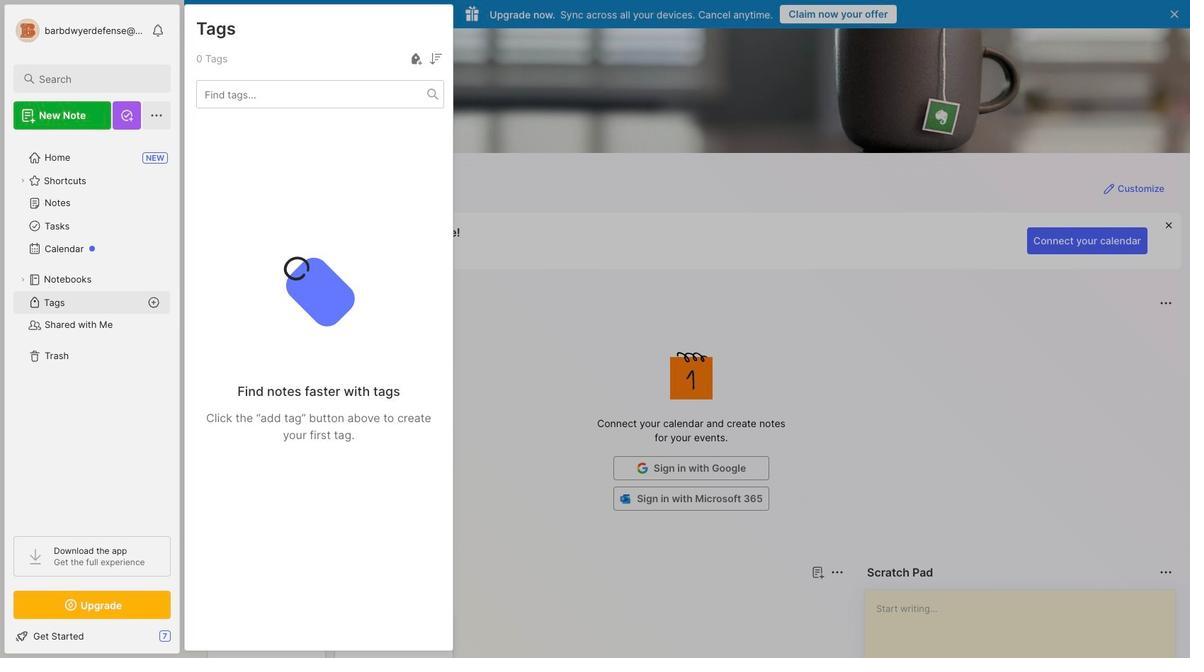 Task type: describe. For each thing, give the bounding box(es) containing it.
Help and Learning task checklist field
[[5, 625, 179, 648]]

expand notebooks image
[[18, 276, 27, 284]]

main element
[[0, 0, 184, 658]]

click to collapse image
[[179, 632, 190, 649]]

Start writing… text field
[[877, 590, 1175, 658]]

Search text field
[[39, 72, 158, 86]]

tree inside main 'element'
[[5, 138, 179, 524]]



Task type: vqa. For each thing, say whether or not it's contained in the screenshot.
Find tags… text box
yes



Task type: locate. For each thing, give the bounding box(es) containing it.
create new tag image
[[407, 50, 424, 67]]

Find tags… text field
[[197, 85, 427, 104]]

Sort field
[[427, 50, 444, 67]]

row group
[[207, 615, 462, 658]]

Account field
[[13, 16, 145, 45]]

sort options image
[[427, 50, 444, 67]]

tree
[[5, 138, 179, 524]]

tab
[[210, 590, 251, 607]]

none search field inside main 'element'
[[39, 70, 158, 87]]

None search field
[[39, 70, 158, 87]]



